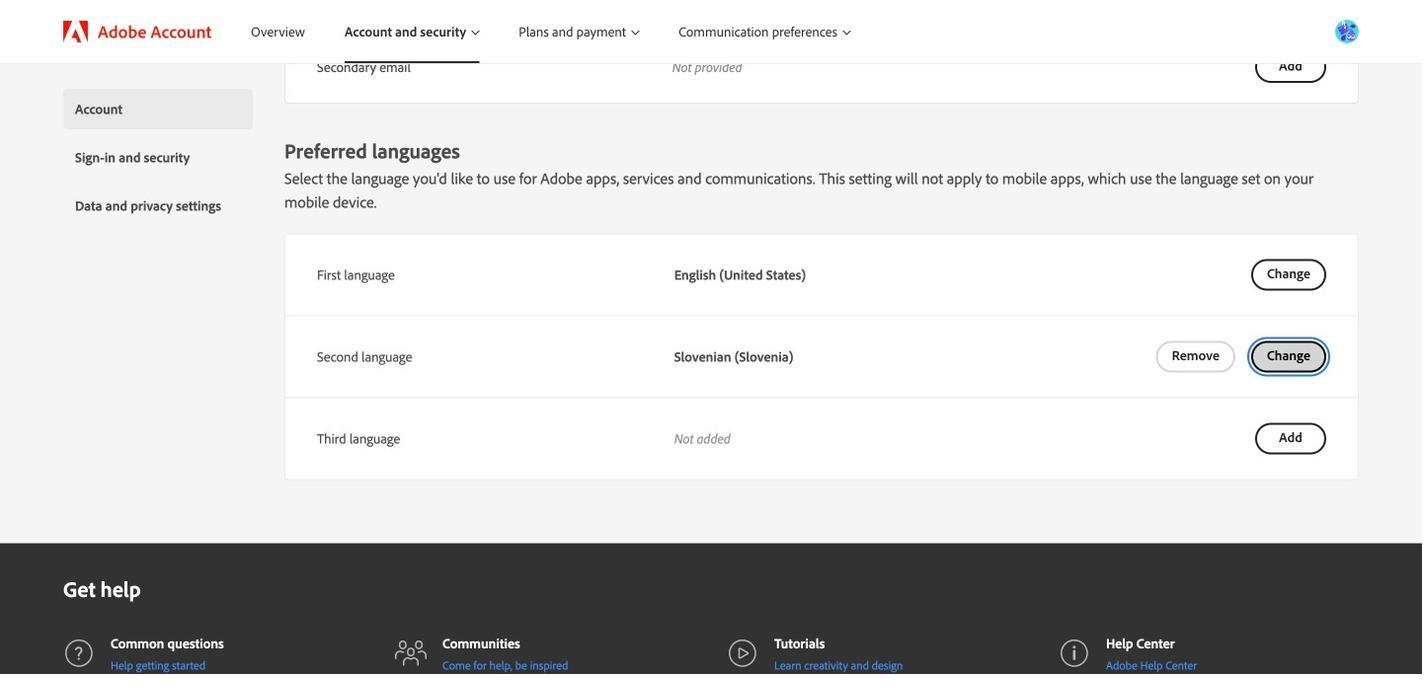 Task type: locate. For each thing, give the bounding box(es) containing it.
group
[[285, 234, 1358, 315], [285, 316, 1358, 397], [285, 398, 1358, 479]]

2 vertical spatial group
[[285, 398, 1358, 479]]

1 vertical spatial group
[[285, 316, 1358, 397]]

0 vertical spatial group
[[285, 234, 1358, 315]]



Task type: describe. For each thing, give the bounding box(es) containing it.
1 group from the top
[[285, 234, 1358, 315]]

adobe1 image
[[63, 21, 88, 43]]

3 group from the top
[[285, 398, 1358, 479]]

2 group from the top
[[285, 316, 1358, 397]]



